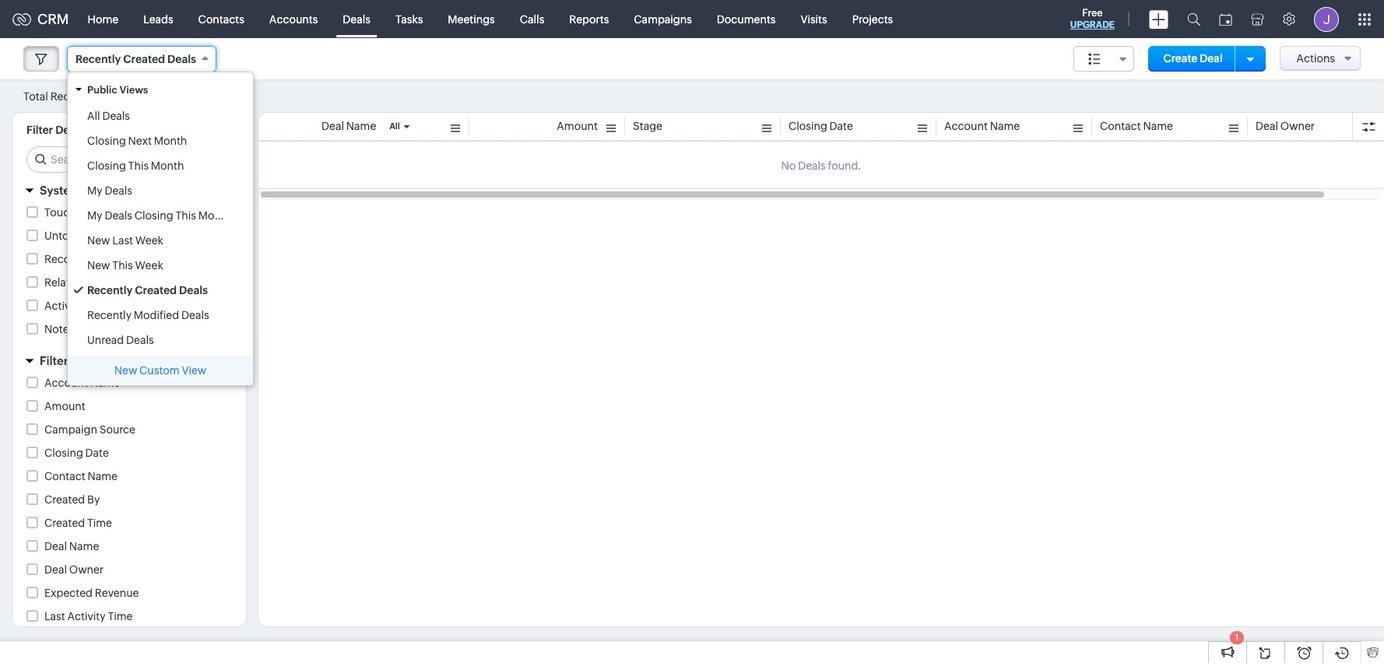 Task type: vqa. For each thing, say whether or not it's contained in the screenshot.
'Http://Chapmanus.Com/' LINK
no



Task type: describe. For each thing, give the bounding box(es) containing it.
closing this month
[[87, 160, 184, 172]]

recently inside field
[[76, 53, 121, 65]]

revenue
[[95, 587, 139, 600]]

calls
[[520, 13, 545, 25]]

0 vertical spatial closing date
[[789, 120, 853, 132]]

0 horizontal spatial contact name
[[44, 470, 118, 483]]

created inside public views region
[[135, 284, 177, 297]]

1 vertical spatial last
[[44, 610, 65, 623]]

records for untouched
[[104, 230, 145, 242]]

month for closing next month
[[154, 135, 187, 147]]

campaign source
[[44, 424, 135, 436]]

my deals
[[87, 185, 132, 197]]

0 vertical spatial deal owner
[[1256, 120, 1315, 132]]

2 vertical spatial recently
[[87, 309, 132, 322]]

touched records
[[44, 206, 133, 219]]

modified
[[134, 309, 179, 322]]

documents link
[[705, 0, 788, 38]]

recently created deals inside public views region
[[87, 284, 208, 297]]

1 vertical spatial deal name
[[44, 540, 99, 553]]

source
[[99, 424, 135, 436]]

0 vertical spatial time
[[87, 517, 112, 529]]

this for month
[[128, 160, 149, 172]]

untouched
[[44, 230, 101, 242]]

tasks
[[396, 13, 423, 25]]

contacts link
[[186, 0, 257, 38]]

created by
[[44, 494, 100, 506]]

calls link
[[507, 0, 557, 38]]

0 horizontal spatial account name
[[44, 377, 120, 389]]

deals inside recently created deals field
[[167, 53, 196, 65]]

defined
[[84, 184, 128, 197]]

visits link
[[788, 0, 840, 38]]

projects link
[[840, 0, 906, 38]]

untouched records
[[44, 230, 145, 242]]

filter for filter by fields
[[40, 354, 68, 368]]

create menu element
[[1140, 0, 1178, 38]]

fields
[[87, 354, 120, 368]]

new custom view
[[114, 364, 206, 377]]

activity
[[67, 610, 106, 623]]

0
[[94, 91, 102, 102]]

0 horizontal spatial closing date
[[44, 447, 109, 459]]

campaigns link
[[622, 0, 705, 38]]

leads
[[143, 13, 173, 25]]

by for filter
[[71, 354, 85, 368]]

0 horizontal spatial amount
[[44, 400, 85, 413]]

1 horizontal spatial owner
[[1281, 120, 1315, 132]]

profile element
[[1305, 0, 1349, 38]]

contacts
[[198, 13, 244, 25]]

system
[[40, 184, 81, 197]]

new this week
[[87, 259, 163, 272]]

last activity time
[[44, 610, 133, 623]]

expected revenue
[[44, 587, 139, 600]]

search image
[[1187, 12, 1201, 26]]

notes
[[44, 323, 74, 336]]

1 vertical spatial date
[[85, 447, 109, 459]]

related records action
[[44, 276, 163, 289]]

meetings link
[[436, 0, 507, 38]]

public views button
[[68, 76, 253, 104]]

next
[[128, 135, 152, 147]]

accounts
[[269, 13, 318, 25]]

deal inside button
[[1200, 52, 1223, 65]]

meetings
[[448, 13, 495, 25]]

2 vertical spatial month
[[198, 209, 231, 222]]

campaigns
[[634, 13, 692, 25]]

filter by fields button
[[12, 347, 246, 375]]

new custom view link
[[68, 357, 253, 385]]

stage
[[633, 120, 663, 132]]

campaign
[[44, 424, 97, 436]]

records for touched
[[91, 206, 133, 219]]

calendar image
[[1219, 13, 1233, 25]]

month for closing this month
[[151, 160, 184, 172]]

week for new this week
[[135, 259, 163, 272]]

crm
[[37, 11, 69, 27]]

view
[[182, 364, 206, 377]]

size image
[[1088, 52, 1101, 66]]

0 vertical spatial account
[[945, 120, 988, 132]]

my deals closing this month
[[87, 209, 231, 222]]

projects
[[852, 13, 893, 25]]

filter deals by
[[26, 124, 99, 136]]

1 horizontal spatial date
[[830, 120, 853, 132]]

1 horizontal spatial account name
[[945, 120, 1020, 132]]

created up created time
[[44, 494, 85, 506]]

record
[[44, 253, 81, 266]]

custom
[[139, 364, 180, 377]]

unread deals
[[87, 334, 154, 347]]

1 vertical spatial this
[[176, 209, 196, 222]]

my for my deals
[[87, 185, 102, 197]]



Task type: locate. For each thing, give the bounding box(es) containing it.
last inside public views region
[[112, 234, 133, 247]]

1 vertical spatial month
[[151, 160, 184, 172]]

logo image
[[12, 13, 31, 25]]

1 vertical spatial owner
[[69, 564, 104, 576]]

by inside dropdown button
[[71, 354, 85, 368]]

new down unread deals
[[114, 364, 137, 377]]

create
[[1164, 52, 1198, 65]]

0 horizontal spatial owner
[[69, 564, 104, 576]]

0 vertical spatial date
[[830, 120, 853, 132]]

this down closing next month
[[128, 160, 149, 172]]

new for new last week
[[87, 234, 110, 247]]

1 vertical spatial filter
[[40, 354, 68, 368]]

accounts link
[[257, 0, 330, 38]]

0 horizontal spatial all
[[87, 110, 100, 122]]

records down the new this week
[[85, 276, 127, 289]]

new for new custom view
[[114, 364, 137, 377]]

date
[[830, 120, 853, 132], [85, 447, 109, 459]]

week
[[135, 234, 163, 247], [135, 259, 163, 272]]

1 vertical spatial time
[[108, 610, 133, 623]]

this for week
[[112, 259, 133, 272]]

records for related
[[85, 276, 127, 289]]

1 vertical spatial amount
[[44, 400, 85, 413]]

1 horizontal spatial action
[[129, 276, 163, 289]]

all for all
[[389, 121, 400, 131]]

owner
[[1281, 120, 1315, 132], [69, 564, 104, 576]]

0 horizontal spatial account
[[44, 377, 88, 389]]

touched
[[44, 206, 89, 219]]

records up the new this week
[[104, 230, 145, 242]]

last up the new this week
[[112, 234, 133, 247]]

time down created by
[[87, 517, 112, 529]]

1 horizontal spatial closing date
[[789, 120, 853, 132]]

total
[[23, 90, 48, 102]]

activities
[[44, 300, 91, 312]]

documents
[[717, 13, 776, 25]]

all deals
[[87, 110, 130, 122]]

account name
[[945, 120, 1020, 132], [44, 377, 120, 389]]

0 vertical spatial contact
[[1100, 120, 1141, 132]]

0 vertical spatial deal name
[[322, 120, 376, 132]]

deal owner up expected on the left bottom of page
[[44, 564, 104, 576]]

last down expected on the left bottom of page
[[44, 610, 65, 623]]

recently down the new this week
[[87, 284, 133, 297]]

by left fields
[[71, 354, 85, 368]]

free upgrade
[[1071, 7, 1115, 30]]

this down new last week
[[112, 259, 133, 272]]

filter by fields
[[40, 354, 120, 368]]

new for new this week
[[87, 259, 110, 272]]

deals link
[[330, 0, 383, 38]]

0 horizontal spatial deal name
[[44, 540, 99, 553]]

1 vertical spatial account name
[[44, 377, 120, 389]]

contact
[[1100, 120, 1141, 132], [44, 470, 85, 483]]

time down revenue
[[108, 610, 133, 623]]

0 vertical spatial last
[[112, 234, 133, 247]]

0 horizontal spatial action
[[83, 253, 117, 266]]

recently created deals inside field
[[76, 53, 196, 65]]

recently up "public"
[[76, 53, 121, 65]]

action
[[83, 253, 117, 266], [129, 276, 163, 289]]

my up untouched records on the left top of page
[[87, 209, 102, 222]]

filter for filter deals by
[[26, 124, 53, 136]]

leads link
[[131, 0, 186, 38]]

my
[[87, 185, 102, 197], [87, 209, 102, 222]]

closing date
[[789, 120, 853, 132], [44, 447, 109, 459]]

unread
[[87, 334, 124, 347]]

1 horizontal spatial last
[[112, 234, 133, 247]]

deal name
[[322, 120, 376, 132], [44, 540, 99, 553]]

1 vertical spatial by
[[87, 494, 100, 506]]

tasks link
[[383, 0, 436, 38]]

Search text field
[[27, 147, 234, 172]]

recently up the unread
[[87, 309, 132, 322]]

None field
[[1074, 46, 1134, 72]]

0 vertical spatial month
[[154, 135, 187, 147]]

1 vertical spatial account
[[44, 377, 88, 389]]

new last week
[[87, 234, 163, 247]]

recently created deals up views
[[76, 53, 196, 65]]

actions
[[1297, 52, 1335, 65]]

0 horizontal spatial date
[[85, 447, 109, 459]]

1 my from the top
[[87, 185, 102, 197]]

reports link
[[557, 0, 622, 38]]

0 vertical spatial recently created deals
[[76, 53, 196, 65]]

reports
[[569, 13, 609, 25]]

1 vertical spatial week
[[135, 259, 163, 272]]

0 vertical spatial action
[[83, 253, 117, 266]]

search element
[[1178, 0, 1210, 38]]

0 vertical spatial new
[[87, 234, 110, 247]]

filter down total
[[26, 124, 53, 136]]

visits
[[801, 13, 827, 25]]

name
[[346, 120, 376, 132], [990, 120, 1020, 132], [1143, 120, 1173, 132], [90, 377, 120, 389], [88, 470, 118, 483], [69, 540, 99, 553]]

this
[[128, 160, 149, 172], [176, 209, 196, 222], [112, 259, 133, 272]]

filter
[[26, 124, 53, 136], [40, 354, 68, 368]]

system defined filters
[[40, 184, 165, 197]]

all
[[87, 110, 100, 122], [389, 121, 400, 131]]

2 my from the top
[[87, 209, 102, 222]]

amount up campaign
[[44, 400, 85, 413]]

contact up created by
[[44, 470, 85, 483]]

recently modified deals
[[87, 309, 209, 322]]

create menu image
[[1149, 10, 1169, 28]]

0 horizontal spatial by
[[71, 354, 85, 368]]

0 horizontal spatial last
[[44, 610, 65, 623]]

contact down size icon at the top of the page
[[1100, 120, 1141, 132]]

deals inside deals link
[[343, 13, 371, 25]]

1
[[1236, 633, 1239, 642]]

system defined filters button
[[12, 177, 246, 204]]

record action
[[44, 253, 117, 266]]

account
[[945, 120, 988, 132], [44, 377, 88, 389]]

home
[[88, 13, 118, 25]]

create deal button
[[1148, 46, 1239, 72]]

1 vertical spatial contact name
[[44, 470, 118, 483]]

new up related records action
[[87, 259, 110, 272]]

my for my deals closing this month
[[87, 209, 102, 222]]

deal owner
[[1256, 120, 1315, 132], [44, 564, 104, 576]]

created down created by
[[44, 517, 85, 529]]

0 vertical spatial by
[[71, 354, 85, 368]]

0 vertical spatial this
[[128, 160, 149, 172]]

all inside public views region
[[87, 110, 100, 122]]

1 horizontal spatial all
[[389, 121, 400, 131]]

amount left stage
[[557, 120, 598, 132]]

2 vertical spatial new
[[114, 364, 137, 377]]

this down system defined filters dropdown button
[[176, 209, 196, 222]]

deal owner down actions
[[1256, 120, 1315, 132]]

public
[[87, 84, 117, 96]]

closing
[[789, 120, 828, 132], [87, 135, 126, 147], [87, 160, 126, 172], [135, 209, 173, 222], [44, 447, 83, 459]]

created inside field
[[123, 53, 165, 65]]

action up related records action
[[83, 253, 117, 266]]

deals
[[343, 13, 371, 25], [167, 53, 196, 65], [102, 110, 130, 122], [55, 124, 84, 136], [105, 185, 132, 197], [105, 209, 132, 222], [179, 284, 208, 297], [181, 309, 209, 322], [126, 334, 154, 347]]

profile image
[[1314, 7, 1339, 32]]

1 horizontal spatial deal owner
[[1256, 120, 1315, 132]]

related
[[44, 276, 83, 289]]

1 vertical spatial recently created deals
[[87, 284, 208, 297]]

1 horizontal spatial deal name
[[322, 120, 376, 132]]

1 vertical spatial action
[[129, 276, 163, 289]]

1 vertical spatial recently
[[87, 284, 133, 297]]

all for all deals
[[87, 110, 100, 122]]

1 vertical spatial my
[[87, 209, 102, 222]]

1 vertical spatial contact
[[44, 470, 85, 483]]

closing next month
[[87, 135, 187, 147]]

records down 'my deals'
[[91, 206, 133, 219]]

records
[[50, 90, 92, 102], [91, 206, 133, 219], [104, 230, 145, 242], [85, 276, 127, 289]]

1 horizontal spatial by
[[87, 494, 100, 506]]

contact name
[[1100, 120, 1173, 132], [44, 470, 118, 483]]

1 horizontal spatial contact name
[[1100, 120, 1173, 132]]

filters
[[130, 184, 165, 197]]

records for total
[[50, 90, 92, 102]]

0 vertical spatial week
[[135, 234, 163, 247]]

new
[[87, 234, 110, 247], [87, 259, 110, 272], [114, 364, 137, 377]]

by for created
[[87, 494, 100, 506]]

records left 0
[[50, 90, 92, 102]]

by
[[86, 124, 99, 136]]

public views
[[87, 84, 148, 96]]

amount
[[557, 120, 598, 132], [44, 400, 85, 413]]

1 vertical spatial new
[[87, 259, 110, 272]]

1 horizontal spatial amount
[[557, 120, 598, 132]]

crm link
[[12, 11, 69, 27]]

0 vertical spatial filter
[[26, 124, 53, 136]]

expected
[[44, 587, 93, 600]]

2 vertical spatial this
[[112, 259, 133, 272]]

recently created deals up recently modified deals
[[87, 284, 208, 297]]

1 horizontal spatial contact
[[1100, 120, 1141, 132]]

month
[[154, 135, 187, 147], [151, 160, 184, 172], [198, 209, 231, 222]]

views
[[120, 84, 148, 96]]

Recently Created Deals field
[[67, 46, 216, 72]]

week down new last week
[[135, 259, 163, 272]]

0 vertical spatial amount
[[557, 120, 598, 132]]

upgrade
[[1071, 19, 1115, 30]]

0 vertical spatial my
[[87, 185, 102, 197]]

free
[[1083, 7, 1103, 19]]

0 vertical spatial recently
[[76, 53, 121, 65]]

0 vertical spatial owner
[[1281, 120, 1315, 132]]

home link
[[75, 0, 131, 38]]

0 horizontal spatial deal owner
[[44, 564, 104, 576]]

new up record action
[[87, 234, 110, 247]]

action down the new this week
[[129, 276, 163, 289]]

1 vertical spatial closing date
[[44, 447, 109, 459]]

1 horizontal spatial account
[[945, 120, 988, 132]]

week for new last week
[[135, 234, 163, 247]]

create deal
[[1164, 52, 1223, 65]]

0 vertical spatial account name
[[945, 120, 1020, 132]]

0 horizontal spatial contact
[[44, 470, 85, 483]]

created up modified
[[135, 284, 177, 297]]

1 week from the top
[[135, 234, 163, 247]]

week down my deals closing this month
[[135, 234, 163, 247]]

created time
[[44, 517, 112, 529]]

0 vertical spatial contact name
[[1100, 120, 1173, 132]]

total records 0
[[23, 90, 102, 102]]

by up created time
[[87, 494, 100, 506]]

created
[[123, 53, 165, 65], [135, 284, 177, 297], [44, 494, 85, 506], [44, 517, 85, 529]]

1 vertical spatial deal owner
[[44, 564, 104, 576]]

time
[[87, 517, 112, 529], [108, 610, 133, 623]]

public views region
[[68, 104, 253, 353]]

recently created deals
[[76, 53, 196, 65], [87, 284, 208, 297]]

owner down actions
[[1281, 120, 1315, 132]]

filter inside dropdown button
[[40, 354, 68, 368]]

owner up expected revenue
[[69, 564, 104, 576]]

created up views
[[123, 53, 165, 65]]

filter down notes
[[40, 354, 68, 368]]

2 week from the top
[[135, 259, 163, 272]]

my up touched records
[[87, 185, 102, 197]]



